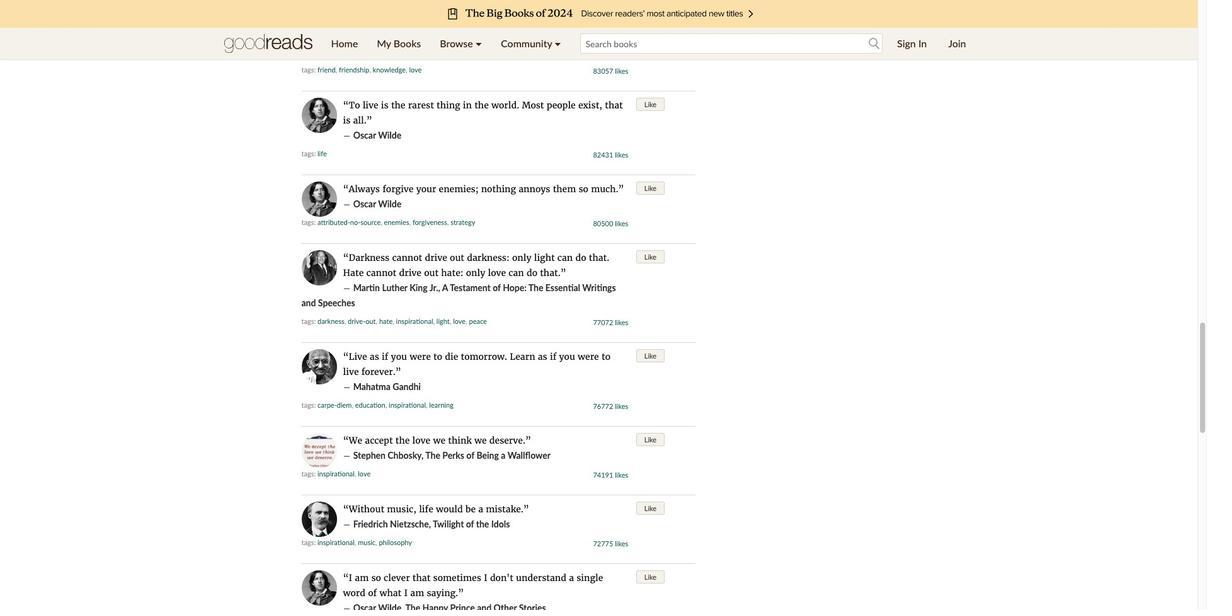 Task type: vqa. For each thing, say whether or not it's contained in the screenshot.


Task type: locate. For each thing, give the bounding box(es) containing it.
0 horizontal spatial out
[[366, 317, 376, 325]]

essential
[[546, 282, 580, 293]]

is down "to at the top
[[343, 115, 351, 126]]

clever
[[384, 572, 410, 584]]

7 tags: from the top
[[302, 538, 316, 546]]

a
[[501, 450, 506, 461], [478, 504, 483, 515], [569, 572, 574, 584]]

about
[[505, 16, 530, 27]]

3 like link from the top
[[636, 182, 665, 195]]

1 horizontal spatial love link
[[409, 66, 422, 74]]

likes right 76772
[[615, 402, 628, 410]]

you right about on the top
[[533, 16, 549, 27]]

like for "a friend is someone who knows all about you and still loves you."
[[645, 16, 657, 25]]

we up being
[[475, 435, 487, 446]]

oscar wilde image
[[302, 98, 337, 133], [302, 182, 337, 217], [302, 570, 337, 606]]

5 tags: from the top
[[302, 401, 316, 409]]

1 horizontal spatial a
[[501, 450, 506, 461]]

tags: life
[[302, 149, 327, 158]]

1 vertical spatial is
[[381, 100, 389, 111]]

6 like from the top
[[645, 435, 657, 444]]

1 like link from the top
[[636, 14, 665, 27]]

"without
[[343, 504, 384, 515]]

of down the be
[[466, 519, 474, 529]]

twilight
[[433, 519, 464, 529]]

of right perks
[[467, 450, 475, 461]]

sign in link
[[888, 28, 937, 59]]

only up hope:
[[512, 252, 532, 263]]

5 ― from the top
[[343, 381, 351, 393]]

elbert
[[353, 46, 377, 57]]

0 horizontal spatial as
[[370, 351, 379, 362]]

light up that."
[[534, 252, 555, 263]]

5 like from the top
[[645, 352, 657, 360]]

1 as from the left
[[370, 351, 379, 362]]

we up perks
[[433, 435, 446, 446]]

likes for "live as if you were to die tomorrow. learn as if you were to live forever."
[[615, 402, 628, 410]]

2 like link from the top
[[636, 98, 665, 111]]

likes right 72775
[[615, 539, 628, 548]]

1 vertical spatial and
[[302, 297, 316, 308]]

people
[[547, 100, 576, 111]]

so right them
[[579, 183, 589, 195]]

as
[[370, 351, 379, 362], [538, 351, 547, 362]]

likes right '77072'
[[615, 318, 628, 326]]

menu
[[322, 28, 571, 59]]

like link for "without music, life would be a mistake."
[[636, 502, 665, 515]]

74191
[[593, 471, 613, 479]]

learning
[[429, 401, 454, 409]]

0 vertical spatial can
[[558, 252, 573, 263]]

"live as if you were to die tomorrow. learn as if you were to live forever." ― mahatma gandhi
[[343, 351, 611, 393]]

0 vertical spatial love link
[[409, 66, 422, 74]]

oscar down all."
[[353, 130, 376, 141]]

wilde inside "to live is the rarest thing in the world. most people exist, that is all." ― oscar wilde
[[378, 130, 402, 141]]

tags: left carpe-
[[302, 401, 316, 409]]

tags: left life link
[[302, 149, 316, 158]]

the left perks
[[426, 450, 440, 461]]

a inside "without music, life would be a mistake." ― friedrich nietzsche, twilight of the idols
[[478, 504, 483, 515]]

i left don't
[[484, 572, 488, 584]]

2 ― from the top
[[343, 130, 351, 141]]

hate
[[379, 317, 393, 325]]

likes right '82431'
[[615, 151, 628, 159]]

to left die
[[434, 351, 442, 362]]

0 vertical spatial the
[[529, 282, 544, 293]]

forgiveness link
[[413, 218, 447, 226]]

oscar wilde image for "to
[[302, 98, 337, 133]]

7 like from the top
[[645, 504, 657, 512]]

2 oscar from the top
[[353, 199, 376, 209]]

out up hate:
[[450, 252, 464, 263]]

do left that."
[[527, 267, 538, 279]]

tags: carpe-diem , education , inspirational , learning
[[302, 401, 454, 409]]

if right the "learn"
[[550, 351, 557, 362]]

love link right light link
[[453, 317, 466, 325]]

0 horizontal spatial i
[[404, 587, 408, 599]]

4 likes from the top
[[615, 318, 628, 326]]

light
[[534, 252, 555, 263], [437, 317, 450, 325]]

chbosky,
[[388, 450, 424, 461]]

4 like link from the top
[[636, 250, 665, 263]]

"live
[[343, 351, 367, 362]]

1 horizontal spatial to
[[602, 351, 611, 362]]

am
[[355, 572, 369, 584], [410, 587, 424, 599]]

a right the be
[[478, 504, 483, 515]]

is for friend
[[387, 16, 394, 27]]

77072 likes
[[593, 318, 628, 326]]

the
[[529, 282, 544, 293], [426, 450, 440, 461]]

learn
[[510, 351, 535, 362]]

1 horizontal spatial out
[[424, 267, 439, 279]]

▾ down "knows"
[[476, 37, 482, 49]]

inspirational link down ""we"
[[318, 470, 355, 478]]

your
[[416, 183, 436, 195]]

0 vertical spatial oscar
[[353, 130, 376, 141]]

1 horizontal spatial as
[[538, 351, 547, 362]]

0 vertical spatial oscar wilde image
[[302, 98, 337, 133]]

― up "tags: inspirational , music , philosophy"
[[343, 519, 351, 530]]

0 vertical spatial so
[[579, 183, 589, 195]]

"always forgive your enemies; nothing annoys them so much." ― oscar wilde
[[343, 183, 624, 210]]

6 tags: from the top
[[302, 470, 316, 478]]

0 vertical spatial a
[[501, 450, 506, 461]]

2 vertical spatial oscar wilde image
[[302, 570, 337, 606]]

thing
[[437, 100, 460, 111]]

life
[[318, 149, 327, 158], [419, 504, 433, 515]]

out left hate link
[[366, 317, 376, 325]]

2 oscar wilde image from the top
[[302, 182, 337, 217]]

, down hubbard
[[406, 66, 407, 74]]

0 horizontal spatial light
[[437, 317, 450, 325]]

were down '77072'
[[578, 351, 599, 362]]

cannot up "king"
[[392, 252, 422, 263]]

am right "i
[[355, 572, 369, 584]]

1 likes from the top
[[615, 67, 628, 75]]

am right what
[[410, 587, 424, 599]]

enemies;
[[439, 183, 479, 195]]

you right the "learn"
[[559, 351, 575, 362]]

0 vertical spatial do
[[576, 252, 586, 263]]

drive up "king"
[[399, 267, 422, 279]]

1 ▾ from the left
[[476, 37, 482, 49]]

0 horizontal spatial ▾
[[476, 37, 482, 49]]

the left idols
[[476, 519, 489, 529]]

a left single
[[569, 572, 574, 584]]

tags: for tags: friend , friendship , knowledge , love
[[302, 66, 316, 74]]

1 horizontal spatial we
[[475, 435, 487, 446]]

0 horizontal spatial that
[[413, 572, 431, 584]]

like link for "darkness cannot drive out darkness: only light can do that. hate cannot drive out hate: only love can do that."
[[636, 250, 665, 263]]

2 likes from the top
[[615, 151, 628, 159]]

0 vertical spatial and
[[551, 16, 568, 27]]

books
[[394, 37, 421, 49]]

likes right 83057
[[615, 67, 628, 75]]

be
[[466, 504, 476, 515]]

1 vertical spatial a
[[478, 504, 483, 515]]

6 like link from the top
[[636, 433, 665, 446]]

0 horizontal spatial if
[[382, 351, 388, 362]]

▾ inside popup button
[[555, 37, 561, 49]]

1 horizontal spatial if
[[550, 351, 557, 362]]

inspirational left light link
[[396, 317, 433, 325]]

as right the "learn"
[[538, 351, 547, 362]]

1 oscar from the top
[[353, 130, 376, 141]]

die
[[445, 351, 458, 362]]

jr.,
[[430, 282, 440, 293]]

who
[[439, 16, 458, 27]]

1 vertical spatial oscar
[[353, 199, 376, 209]]

learning link
[[429, 401, 454, 409]]

we
[[433, 435, 446, 446], [475, 435, 487, 446]]

7 ― from the top
[[343, 519, 351, 530]]

wilde inside ""always forgive your enemies; nothing annoys them so much." ― oscar wilde"
[[378, 199, 402, 209]]

0 vertical spatial is
[[387, 16, 394, 27]]

0 horizontal spatial and
[[302, 297, 316, 308]]

0 vertical spatial light
[[534, 252, 555, 263]]

1 vertical spatial do
[[527, 267, 538, 279]]

love link right knowledge 'link'
[[409, 66, 422, 74]]

, left "music" link
[[355, 538, 356, 546]]

friend inside "a friend is someone who knows all about you and still loves you." ― elbert hubbard
[[358, 16, 384, 27]]

Search books text field
[[580, 33, 883, 54]]

0 horizontal spatial so
[[371, 572, 381, 584]]

so left clever
[[371, 572, 381, 584]]

love inside "darkness cannot drive out darkness: only light can do that. hate cannot drive out hate: only love can do that." ― martin luther king jr.,
[[488, 267, 506, 279]]

0 vertical spatial wilde
[[378, 130, 402, 141]]

0 horizontal spatial am
[[355, 572, 369, 584]]

live down "live
[[343, 366, 359, 377]]

6 ― from the top
[[343, 450, 351, 461]]

1 horizontal spatial i
[[484, 572, 488, 584]]

like link for "to live is the rarest thing in the world. most people exist, that is all."
[[636, 98, 665, 111]]

were
[[410, 351, 431, 362], [578, 351, 599, 362]]

1 like from the top
[[645, 16, 657, 25]]

"darkness cannot drive out darkness: only light can do that. hate cannot drive out hate: only love can do that." ― martin luther king jr.,
[[343, 252, 610, 294]]

1 tags: from the top
[[302, 66, 316, 74]]

4 tags: from the top
[[302, 317, 316, 325]]

and inside "a friend is someone who knows all about you and still loves you." ― elbert hubbard
[[551, 16, 568, 27]]

tags: for tags: inspirational , love
[[302, 470, 316, 478]]

love link down stephen
[[358, 470, 371, 478]]

1 vertical spatial oscar wilde image
[[302, 182, 337, 217]]

2 like from the top
[[645, 100, 657, 108]]

likes for "a friend is someone who knows all about you and still loves you."
[[615, 67, 628, 75]]

hate:
[[441, 267, 464, 279]]

, left education link
[[352, 401, 354, 409]]

like for "to live is the rarest thing in the world. most people exist, that is all."
[[645, 100, 657, 108]]

0 vertical spatial drive
[[425, 252, 447, 263]]

likes for "without music, life would be a mistake."
[[615, 539, 628, 548]]

2 horizontal spatial love link
[[453, 317, 466, 325]]

1 horizontal spatial so
[[579, 183, 589, 195]]

7 likes from the top
[[615, 539, 628, 548]]

2 to from the left
[[602, 351, 611, 362]]

0 horizontal spatial only
[[466, 267, 485, 279]]

darkness:
[[467, 252, 510, 263]]

inspirational link down gandhi
[[389, 401, 426, 409]]

is inside "a friend is someone who knows all about you and still loves you." ― elbert hubbard
[[387, 16, 394, 27]]

light link
[[437, 317, 450, 325]]

love up chbosky,
[[413, 435, 431, 446]]

that right exist, on the left
[[605, 100, 623, 111]]

74191 likes link
[[593, 471, 628, 479]]

if up the forever."
[[382, 351, 388, 362]]

1 oscar wilde image from the top
[[302, 98, 337, 133]]

drive
[[425, 252, 447, 263], [399, 267, 422, 279]]

is
[[387, 16, 394, 27], [381, 100, 389, 111], [343, 115, 351, 126]]

3 like from the top
[[645, 184, 657, 192]]

8 like link from the top
[[636, 570, 665, 584]]

1 horizontal spatial the
[[529, 282, 544, 293]]

is for live
[[381, 100, 389, 111]]

2 tags: from the top
[[302, 149, 316, 158]]

like for "i am so clever that sometimes i don't understand a single word of what i am saying."
[[645, 573, 657, 581]]

― down "to at the top
[[343, 130, 351, 141]]

oscar down "always
[[353, 199, 376, 209]]

0 horizontal spatial we
[[433, 435, 446, 446]]

carpe-diem link
[[318, 401, 352, 409]]

1 horizontal spatial were
[[578, 351, 599, 362]]

1 vertical spatial so
[[371, 572, 381, 584]]

that inside "to live is the rarest thing in the world. most people exist, that is all." ― oscar wilde
[[605, 100, 623, 111]]

0 horizontal spatial can
[[509, 267, 524, 279]]

source
[[361, 218, 381, 226]]

― up "attributed-no-source" link
[[343, 199, 351, 210]]

― inside "live as if you were to die tomorrow. learn as if you were to live forever." ― mahatma gandhi
[[343, 381, 351, 393]]

1 vertical spatial live
[[343, 366, 359, 377]]

1 vertical spatial light
[[437, 317, 450, 325]]

live up all."
[[363, 100, 379, 111]]

0 horizontal spatial a
[[478, 504, 483, 515]]

a
[[442, 282, 448, 293]]

, left learning link
[[426, 401, 428, 409]]

cannot up luther
[[366, 267, 397, 279]]

3 tags: from the top
[[302, 218, 316, 226]]

1 horizontal spatial only
[[512, 252, 532, 263]]

were left die
[[410, 351, 431, 362]]

wilde up forgive
[[378, 130, 402, 141]]

menu containing home
[[322, 28, 571, 59]]

1 horizontal spatial light
[[534, 252, 555, 263]]

0 horizontal spatial to
[[434, 351, 442, 362]]

inspirational
[[396, 317, 433, 325], [389, 401, 426, 409], [318, 470, 355, 478], [318, 538, 355, 546]]

tags: up friedrich nietzsche image
[[302, 470, 316, 478]]

knowledge
[[373, 66, 406, 74]]

my books
[[377, 37, 421, 49]]

― inside "a friend is someone who knows all about you and still loves you." ― elbert hubbard
[[343, 46, 351, 57]]

wilde down forgive
[[378, 199, 402, 209]]

can
[[558, 252, 573, 263], [509, 267, 524, 279]]

no-
[[350, 218, 361, 226]]

oscar inside "to live is the rarest thing in the world. most people exist, that is all." ― oscar wilde
[[353, 130, 376, 141]]

5 like link from the top
[[636, 349, 665, 362]]

, left hate
[[376, 317, 378, 325]]

5 likes from the top
[[615, 402, 628, 410]]

is up "my"
[[387, 16, 394, 27]]

1 horizontal spatial am
[[410, 587, 424, 599]]

do
[[576, 252, 586, 263], [527, 267, 538, 279]]

1 vertical spatial out
[[424, 267, 439, 279]]

0 vertical spatial live
[[363, 100, 379, 111]]

oscar wilde image up attributed-
[[302, 182, 337, 217]]

1 horizontal spatial ▾
[[555, 37, 561, 49]]

likes right 80500
[[615, 219, 628, 228]]

is right "to at the top
[[381, 100, 389, 111]]

2 we from the left
[[475, 435, 487, 446]]

0 horizontal spatial the
[[426, 450, 440, 461]]

rarest
[[408, 100, 434, 111]]

1 horizontal spatial you
[[533, 16, 549, 27]]

the inside "without music, life would be a mistake." ― friedrich nietzsche, twilight of the idols
[[476, 519, 489, 529]]

1 horizontal spatial friend
[[358, 16, 384, 27]]

oscar wilde image left "i
[[302, 570, 337, 606]]

tags: inspirational , music , philosophy
[[302, 538, 412, 546]]

"always
[[343, 183, 380, 195]]

1 vertical spatial friend
[[318, 66, 336, 74]]

i right what
[[404, 587, 408, 599]]

of
[[493, 282, 501, 293], [467, 450, 475, 461], [466, 519, 474, 529], [368, 587, 377, 599]]

oscar wilde image for "always
[[302, 182, 337, 217]]

2 horizontal spatial a
[[569, 572, 574, 584]]

tags: for tags: attributed-no-source , enemies , forgiveness , strategy
[[302, 218, 316, 226]]

6 likes from the top
[[615, 471, 628, 479]]

1 horizontal spatial life
[[419, 504, 433, 515]]

love down darkness:
[[488, 267, 506, 279]]

a right being
[[501, 450, 506, 461]]

0 horizontal spatial friend
[[318, 66, 336, 74]]

strategy
[[451, 218, 475, 226]]

― down ""we"
[[343, 450, 351, 461]]

0 vertical spatial that
[[605, 100, 623, 111]]

, down mahatma
[[386, 401, 387, 409]]

in
[[463, 100, 472, 111]]

to
[[434, 351, 442, 362], [602, 351, 611, 362]]

so inside ""always forgive your enemies; nothing annoys them so much." ― oscar wilde"
[[579, 183, 589, 195]]

1 horizontal spatial drive
[[425, 252, 447, 263]]

0 horizontal spatial drive
[[399, 267, 422, 279]]

― inside "darkness cannot drive out darkness: only light can do that. hate cannot drive out hate: only love can do that." ― martin luther king jr.,
[[343, 282, 351, 294]]

oscar wilde image left "to at the top
[[302, 98, 337, 133]]

a testament of hope: the essential writings and speeches
[[302, 282, 616, 308]]

1 horizontal spatial that
[[605, 100, 623, 111]]

3 ― from the top
[[343, 199, 351, 210]]

2 wilde from the top
[[378, 199, 402, 209]]

love link
[[409, 66, 422, 74], [453, 317, 466, 325], [358, 470, 371, 478]]

out up jr.,
[[424, 267, 439, 279]]

likes right "74191"
[[615, 471, 628, 479]]

0 horizontal spatial you
[[391, 351, 407, 362]]

0 horizontal spatial live
[[343, 366, 359, 377]]

0 vertical spatial only
[[512, 252, 532, 263]]

2 vertical spatial a
[[569, 572, 574, 584]]

1 to from the left
[[434, 351, 442, 362]]

― inside "without music, life would be a mistake." ― friedrich nietzsche, twilight of the idols
[[343, 519, 351, 530]]

0 vertical spatial out
[[450, 252, 464, 263]]

saying."
[[427, 587, 464, 599]]

understand
[[516, 572, 567, 584]]

live inside "to live is the rarest thing in the world. most people exist, that is all." ― oscar wilde
[[363, 100, 379, 111]]

3 likes from the top
[[615, 219, 628, 228]]

of left what
[[368, 587, 377, 599]]

2 ▾ from the left
[[555, 37, 561, 49]]

1 horizontal spatial and
[[551, 16, 568, 27]]

accept
[[365, 435, 393, 446]]

tags: left friend link
[[302, 66, 316, 74]]

testament
[[450, 282, 491, 293]]

1 wilde from the top
[[378, 130, 402, 141]]

▾ inside dropdown button
[[476, 37, 482, 49]]

, left peace link
[[466, 317, 467, 325]]

7 like link from the top
[[636, 502, 665, 515]]

the up chbosky,
[[396, 435, 410, 446]]

1 vertical spatial that
[[413, 572, 431, 584]]

2 vertical spatial love link
[[358, 470, 371, 478]]

1 vertical spatial i
[[404, 587, 408, 599]]

0 horizontal spatial were
[[410, 351, 431, 362]]

peace link
[[469, 317, 487, 325]]

of left hope:
[[493, 282, 501, 293]]

that
[[605, 100, 623, 111], [413, 572, 431, 584]]

1 vertical spatial am
[[410, 587, 424, 599]]

only up testament
[[466, 267, 485, 279]]

8 like from the top
[[645, 573, 657, 581]]

martin luther king jr. image
[[302, 250, 337, 285]]

0 horizontal spatial do
[[527, 267, 538, 279]]

4 like from the top
[[645, 253, 657, 261]]

so inside "i am so clever that sometimes i don't understand a single word of what i am saying."
[[371, 572, 381, 584]]

tags: left darkness link
[[302, 317, 316, 325]]

1 ― from the top
[[343, 46, 351, 57]]

friend up you."
[[358, 16, 384, 27]]

2 as from the left
[[538, 351, 547, 362]]

1 horizontal spatial can
[[558, 252, 573, 263]]

friend for ,
[[318, 66, 336, 74]]

0 vertical spatial friend
[[358, 16, 384, 27]]

drive up hate:
[[425, 252, 447, 263]]

1 vertical spatial wilde
[[378, 199, 402, 209]]

▾ for browse ▾
[[476, 37, 482, 49]]

1 horizontal spatial live
[[363, 100, 379, 111]]

72775 likes link
[[593, 539, 628, 548]]

the most anticipated books of 2024 image
[[95, 0, 1103, 28]]

▾ right community
[[555, 37, 561, 49]]

, left forgiveness
[[409, 218, 411, 226]]

4 ― from the top
[[343, 282, 351, 294]]

light inside "darkness cannot drive out darkness: only light can do that. hate cannot drive out hate: only love can do that." ― martin luther king jr.,
[[534, 252, 555, 263]]

▾
[[476, 37, 482, 49], [555, 37, 561, 49]]

tags: down friedrich nietzsche image
[[302, 538, 316, 546]]

do left that.
[[576, 252, 586, 263]]

0 horizontal spatial love link
[[358, 470, 371, 478]]

― down you."
[[343, 46, 351, 57]]

1 vertical spatial life
[[419, 504, 433, 515]]

love
[[409, 66, 422, 74], [488, 267, 506, 279], [453, 317, 466, 325], [413, 435, 431, 446], [358, 470, 371, 478]]

― up diem at left bottom
[[343, 381, 351, 393]]

like link
[[636, 14, 665, 27], [636, 98, 665, 111], [636, 182, 665, 195], [636, 250, 665, 263], [636, 349, 665, 362], [636, 433, 665, 446], [636, 502, 665, 515], [636, 570, 665, 584]]

being
[[477, 450, 499, 461]]

0 horizontal spatial life
[[318, 149, 327, 158]]



Task type: describe. For each thing, give the bounding box(es) containing it.
sometimes
[[433, 572, 481, 584]]

love inside "we accept the love we think we deserve." ― stephen chbosky, the perks of being a wallflower
[[413, 435, 431, 446]]

most
[[522, 100, 544, 111]]

tags: attributed-no-source , enemies , forgiveness , strategy
[[302, 218, 475, 226]]

wallflower
[[508, 450, 551, 461]]

1 vertical spatial can
[[509, 267, 524, 279]]

deserve."
[[490, 435, 531, 446]]

1 vertical spatial love link
[[453, 317, 466, 325]]

2 horizontal spatial you
[[559, 351, 575, 362]]

"we accept the love we think we deserve." ― stephen chbosky, the perks of being a wallflower
[[343, 435, 551, 461]]

inspirational link left light link
[[396, 317, 433, 325]]

martin
[[353, 282, 380, 293]]

, left light link
[[433, 317, 435, 325]]

▾ for community ▾
[[555, 37, 561, 49]]

1 vertical spatial only
[[466, 267, 485, 279]]

friedrich
[[353, 519, 388, 529]]

Search for books to add to your shelves search field
[[580, 33, 883, 54]]

attributed-no-source link
[[318, 218, 381, 226]]

"to live is the rarest thing in the world. most people exist, that is all." ― oscar wilde
[[343, 100, 623, 141]]

knowledge link
[[373, 66, 406, 74]]

we accept the love we think we deserve. image
[[302, 433, 337, 480]]

the inside "we accept the love we think we deserve." ― stephen chbosky, the perks of being a wallflower
[[426, 450, 440, 461]]

inspirational down gandhi
[[389, 401, 426, 409]]

exist,
[[578, 100, 603, 111]]

join link
[[939, 28, 976, 59]]

tags: for tags: carpe-diem , education , inspirational , learning
[[302, 401, 316, 409]]

, down stephen
[[355, 470, 356, 478]]

a inside "we accept the love we think we deserve." ― stephen chbosky, the perks of being a wallflower
[[501, 450, 506, 461]]

of inside a testament of hope: the essential writings and speeches
[[493, 282, 501, 293]]

writings
[[582, 282, 616, 293]]

2 vertical spatial out
[[366, 317, 376, 325]]

like link for "we accept the love we think we deserve."
[[636, 433, 665, 446]]

forgive
[[383, 183, 414, 195]]

twilight of the idols link
[[433, 519, 510, 529]]

1 vertical spatial cannot
[[366, 267, 397, 279]]

inspirational down friedrich nietzsche image
[[318, 538, 355, 546]]

music,
[[387, 504, 417, 515]]

0 vertical spatial i
[[484, 572, 488, 584]]

1 vertical spatial drive
[[399, 267, 422, 279]]

tags: inspirational , love
[[302, 470, 371, 478]]

76772
[[593, 402, 613, 410]]

0 vertical spatial am
[[355, 572, 369, 584]]

the left rarest
[[391, 100, 406, 111]]

home link
[[322, 28, 368, 59]]

luther
[[382, 282, 408, 293]]

tags: for tags: inspirational , music , philosophy
[[302, 538, 316, 546]]

like for "without music, life would be a mistake."
[[645, 504, 657, 512]]

enemies
[[384, 218, 409, 226]]

education link
[[355, 401, 386, 409]]

friend link
[[318, 66, 336, 74]]

inspirational down ""we"
[[318, 470, 355, 478]]

3 oscar wilde image from the top
[[302, 570, 337, 606]]

all."
[[353, 115, 372, 126]]

83057 likes link
[[593, 67, 628, 75]]

74191 likes
[[593, 471, 628, 479]]

of inside "we accept the love we think we deserve." ― stephen chbosky, the perks of being a wallflower
[[467, 450, 475, 461]]

elbert hubbard image
[[302, 14, 337, 49]]

friend for is
[[358, 16, 384, 27]]

like for "live as if you were to die tomorrow. learn as if you were to live forever."
[[645, 352, 657, 360]]

likes for "always forgive your enemies; nothing annoys them so much."
[[615, 219, 628, 228]]

and inside a testament of hope: the essential writings and speeches
[[302, 297, 316, 308]]

music
[[358, 538, 376, 546]]

mahatma
[[353, 381, 391, 392]]

80500
[[593, 219, 613, 228]]

"to
[[343, 100, 360, 111]]

"a friend is someone who knows all about you and still loves you." ― elbert hubbard
[[343, 16, 612, 57]]

72775
[[593, 539, 613, 548]]

1 were from the left
[[410, 351, 431, 362]]

like link for "live as if you were to die tomorrow. learn as if you were to live forever."
[[636, 349, 665, 362]]

, left philosophy link
[[376, 538, 377, 546]]

likes for "we accept the love we think we deserve."
[[615, 471, 628, 479]]

sign
[[897, 37, 916, 49]]

, left strategy "link"
[[447, 218, 449, 226]]

king
[[410, 282, 428, 293]]

idols
[[491, 519, 510, 529]]

"i
[[343, 572, 352, 584]]

"darkness
[[343, 252, 390, 263]]

inspirational link down friedrich nietzsche image
[[318, 538, 355, 546]]

the inside "we accept the love we think we deserve." ― stephen chbosky, the perks of being a wallflower
[[396, 435, 410, 446]]

philosophy
[[379, 538, 412, 546]]

of inside "i am so clever that sometimes i don't understand a single word of what i am saying."
[[368, 587, 377, 599]]

likes for "darkness cannot drive out darkness: only light can do that. hate cannot drive out hate: only love can do that."
[[615, 318, 628, 326]]

of inside "without music, life would be a mistake." ― friedrich nietzsche, twilight of the idols
[[466, 519, 474, 529]]

2 horizontal spatial out
[[450, 252, 464, 263]]

2 vertical spatial is
[[343, 115, 351, 126]]

diem
[[337, 401, 352, 409]]

like link for "always forgive your enemies; nothing annoys them so much."
[[636, 182, 665, 195]]

1 horizontal spatial do
[[576, 252, 586, 263]]

tags: for tags: darkness , drive-out , hate , inspirational , light , love , peace
[[302, 317, 316, 325]]

attributed-
[[318, 218, 350, 226]]

that inside "i am so clever that sometimes i don't understand a single word of what i am saying."
[[413, 572, 431, 584]]

much."
[[591, 183, 624, 195]]

hope:
[[503, 282, 527, 293]]

philosophy link
[[379, 538, 412, 546]]

nietzsche,
[[390, 519, 431, 529]]

home
[[331, 37, 358, 49]]

live inside "live as if you were to die tomorrow. learn as if you were to live forever." ― mahatma gandhi
[[343, 366, 359, 377]]

forever."
[[362, 366, 401, 377]]

, down a testament of hope: the essential writings and speeches link
[[450, 317, 451, 325]]

2 if from the left
[[550, 351, 557, 362]]

word
[[343, 587, 366, 599]]

like link for "i am so clever that sometimes i don't understand a single word of what i am saying."
[[636, 570, 665, 584]]

0 vertical spatial cannot
[[392, 252, 422, 263]]

the inside a testament of hope: the essential writings and speeches
[[529, 282, 544, 293]]

tags: darkness , drive-out , hate , inspirational , light , love , peace
[[302, 317, 487, 325]]

browse ▾
[[440, 37, 482, 49]]

― inside "to live is the rarest thing in the world. most people exist, that is all." ― oscar wilde
[[343, 130, 351, 141]]

drive-out link
[[348, 317, 376, 325]]

2 were from the left
[[578, 351, 599, 362]]

"i am so clever that sometimes i don't understand a single word of what i am saying."
[[343, 572, 603, 599]]

like for "always forgive your enemies; nothing annoys them so much."
[[645, 184, 657, 192]]

gandhi
[[393, 381, 421, 392]]

join
[[949, 37, 966, 49]]

80500 likes
[[593, 219, 628, 228]]

hate link
[[379, 317, 393, 325]]

what
[[380, 587, 402, 599]]

love right knowledge 'link'
[[409, 66, 422, 74]]

likes for "to live is the rarest thing in the world. most people exist, that is all."
[[615, 151, 628, 159]]

sign in
[[897, 37, 927, 49]]

― inside ""always forgive your enemies; nothing annoys them so much." ― oscar wilde"
[[343, 199, 351, 210]]

like for "darkness cannot drive out darkness: only light can do that. hate cannot drive out hate: only love can do that."
[[645, 253, 657, 261]]

friedrich nietzsche image
[[302, 502, 337, 537]]

like link for "a friend is someone who knows all about you and still loves you."
[[636, 14, 665, 27]]

you inside "a friend is someone who knows all about you and still loves you." ― elbert hubbard
[[533, 16, 549, 27]]

― inside "we accept the love we think we deserve." ― stephen chbosky, the perks of being a wallflower
[[343, 450, 351, 461]]

still
[[570, 16, 587, 27]]

0 vertical spatial life
[[318, 149, 327, 158]]

music link
[[358, 538, 376, 546]]

community ▾
[[501, 37, 561, 49]]

83057 likes
[[593, 67, 628, 75]]

, right "drive-out" link
[[393, 317, 394, 325]]

love down stephen
[[358, 470, 371, 478]]

community
[[501, 37, 552, 49]]

1 if from the left
[[382, 351, 388, 362]]

friendship link
[[339, 66, 369, 74]]

a inside "i am so clever that sometimes i don't understand a single word of what i am saying."
[[569, 572, 574, 584]]

the perks of being a wallflower link
[[426, 450, 551, 461]]

darkness
[[318, 317, 345, 325]]

76772 likes
[[593, 402, 628, 410]]

77072 likes link
[[593, 318, 628, 326]]

education
[[355, 401, 386, 409]]

all
[[492, 16, 503, 27]]

carpe-
[[318, 401, 337, 409]]

, left enemies link
[[381, 218, 382, 226]]

perks
[[443, 450, 464, 461]]

"we
[[343, 435, 362, 446]]

love right light link
[[453, 317, 466, 325]]

, left drive-
[[345, 317, 346, 325]]

peace
[[469, 317, 487, 325]]

, left friendship 'link'
[[336, 66, 337, 74]]

life link
[[318, 149, 327, 158]]

tags: friend , friendship , knowledge , love
[[302, 66, 422, 74]]

life inside "without music, life would be a mistake." ― friedrich nietzsche, twilight of the idols
[[419, 504, 433, 515]]

tags: for tags: life
[[302, 149, 316, 158]]

"without music, life would be a mistake." ― friedrich nietzsche, twilight of the idols
[[343, 504, 529, 530]]

, down elbert
[[369, 66, 371, 74]]

someone
[[397, 16, 436, 27]]

oscar inside ""always forgive your enemies; nothing annoys them so much." ― oscar wilde"
[[353, 199, 376, 209]]

tomorrow.
[[461, 351, 507, 362]]

the right in
[[475, 100, 489, 111]]

mahatma gandhi image
[[302, 349, 337, 384]]

them
[[553, 183, 576, 195]]

like for "we accept the love we think we deserve."
[[645, 435, 657, 444]]

1 we from the left
[[433, 435, 446, 446]]



